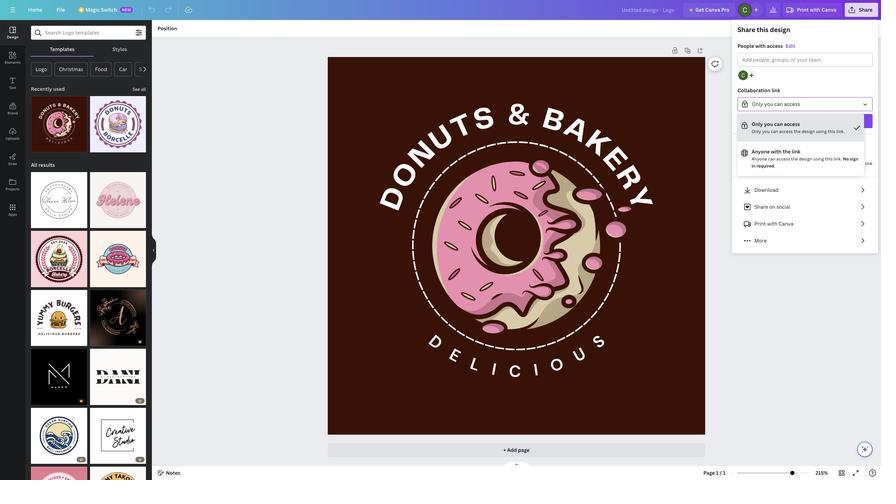 Task type: locate. For each thing, give the bounding box(es) containing it.
required.
[[757, 163, 776, 169]]

share on social button
[[738, 200, 873, 214]]

2 vertical spatial this
[[826, 156, 833, 162]]

only down only you can access
[[752, 121, 764, 127]]

i right l
[[490, 359, 498, 380]]

pro
[[722, 6, 730, 13]]

only inside button
[[753, 101, 764, 107]]

Search Logo templates search field
[[45, 26, 132, 39]]

0 vertical spatial the
[[795, 128, 801, 134]]

canva left share dropdown button
[[822, 6, 837, 13]]

1 horizontal spatial 1
[[717, 470, 719, 476]]

anyone with the link option
[[738, 142, 865, 176]]

1 vertical spatial you
[[765, 121, 774, 127]]

list box
[[738, 114, 865, 176]]

share
[[860, 6, 873, 13], [738, 25, 756, 34], [755, 203, 769, 210]]

canva
[[706, 6, 721, 13], [822, 6, 837, 13], [748, 166, 760, 172], [779, 220, 794, 227]]

1 vertical spatial design
[[802, 128, 816, 134]]

canva assistant image
[[861, 445, 870, 454]]

1 vertical spatial o
[[548, 353, 566, 377]]

e inside d e l
[[446, 344, 464, 367]]

e
[[598, 143, 632, 177], [446, 344, 464, 367]]

access
[[768, 43, 784, 49], [785, 101, 801, 107], [785, 121, 801, 127], [780, 128, 793, 134], [777, 156, 791, 162]]

d inside d e l
[[424, 331, 447, 354]]

y
[[622, 184, 657, 214]]

this
[[757, 25, 769, 34], [828, 128, 836, 134], [826, 156, 833, 162]]

recently used button
[[30, 82, 66, 96]]

in
[[752, 163, 756, 169]]

i right c
[[532, 359, 540, 381]]

1 horizontal spatial print
[[755, 220, 767, 227]]

0 vertical spatial o
[[388, 158, 425, 194]]

share for share
[[860, 6, 873, 13]]

2 vertical spatial print
[[755, 220, 767, 227]]

print
[[798, 6, 809, 13], [744, 161, 754, 167], [755, 220, 767, 227]]

design
[[771, 25, 791, 34], [802, 128, 816, 134], [800, 156, 813, 162]]

print with canva inside print with canva button
[[755, 220, 794, 227]]

food
[[95, 66, 107, 73]]

d e l
[[424, 331, 483, 376]]

copy link
[[795, 118, 817, 124]]

k
[[581, 126, 615, 162]]

d for d e l
[[424, 331, 447, 354]]

1 of 2
[[93, 339, 103, 344]]

you for only you can access only you can access the design using this link.
[[765, 121, 774, 127]]

you down only you can access
[[765, 121, 774, 127]]

design inside anyone with the link option
[[800, 156, 813, 162]]

215% button
[[811, 467, 834, 479]]

all results
[[31, 161, 55, 168]]

1 vertical spatial anyone
[[752, 156, 768, 162]]

0 horizontal spatial s
[[471, 104, 498, 136]]

you
[[765, 101, 774, 107], [765, 121, 774, 127], [763, 128, 770, 134]]

1 right /
[[724, 470, 726, 476]]

1 vertical spatial u
[[570, 343, 590, 367]]

0 horizontal spatial d
[[377, 183, 412, 214]]

0 vertical spatial you
[[765, 101, 774, 107]]

recently
[[31, 86, 52, 92]]

1 vertical spatial s
[[588, 331, 610, 353]]

only you can access
[[753, 101, 801, 107]]

using
[[817, 128, 827, 134], [814, 156, 825, 162]]

edit
[[786, 43, 796, 49]]

this up people with access edit
[[757, 25, 769, 34]]

access inside anyone with the link option
[[777, 156, 791, 162]]

see
[[133, 86, 140, 92]]

print inside dropdown button
[[798, 6, 809, 13]]

the
[[795, 128, 801, 134], [783, 148, 791, 155], [792, 156, 799, 162]]

anyone up in
[[752, 156, 768, 162]]

download
[[755, 187, 779, 193]]

only up anyone with the link
[[752, 128, 762, 134]]

you up anyone with the link
[[763, 128, 770, 134]]

you down collaboration link
[[765, 101, 774, 107]]

o
[[388, 158, 425, 194], [548, 353, 566, 377]]

only for only you can access
[[753, 101, 764, 107]]

share inside dropdown button
[[860, 6, 873, 13]]

1 horizontal spatial s
[[588, 331, 610, 353]]

black white modern handwritten square studio logo image
[[90, 408, 146, 464]]

1 vertical spatial share
[[738, 25, 756, 34]]

design down 'copy link' button
[[802, 128, 816, 134]]

0 vertical spatial print with canva
[[798, 6, 837, 13]]

o for o u s
[[548, 353, 566, 377]]

styles
[[112, 46, 127, 52]]

canva left pro
[[706, 6, 721, 13]]

2 horizontal spatial print
[[798, 6, 809, 13]]

hide image
[[152, 233, 156, 267]]

0 vertical spatial print
[[798, 6, 809, 13]]

using left the no
[[814, 156, 825, 162]]

design inside group
[[771, 25, 791, 34]]

more
[[755, 237, 767, 244]]

more button
[[738, 234, 873, 248]]

2 vertical spatial you
[[763, 128, 770, 134]]

1 vertical spatial link.
[[834, 156, 843, 162]]

share inside group
[[738, 25, 756, 34]]

using inside anyone with the link option
[[814, 156, 825, 162]]

d for d
[[377, 183, 412, 214]]

link.
[[837, 128, 845, 134], [834, 156, 843, 162]]

using down 'copy link' button
[[817, 128, 827, 134]]

link up only you can access
[[772, 87, 781, 94]]

1 horizontal spatial u
[[570, 343, 590, 367]]

0 vertical spatial link.
[[837, 128, 845, 134]]

share inside button
[[755, 203, 769, 210]]

this left the no
[[826, 156, 833, 162]]

templates button
[[31, 43, 94, 56]]

anyone
[[752, 148, 771, 155], [752, 156, 768, 162]]

pink bold retro aesthetic makeup artist circle logo image
[[90, 172, 146, 228]]

this inside share this design group
[[757, 25, 769, 34]]

1 left 'of' at the left of the page
[[93, 339, 96, 344]]

cute simple circle arch burger restaurant food logo image
[[31, 290, 87, 346]]

link. up the no
[[837, 128, 845, 134]]

used
[[53, 86, 65, 92]]

with inside option
[[772, 148, 782, 155]]

elegant circle signature photography logo image
[[31, 172, 87, 228]]

template
[[775, 161, 794, 167]]

0 vertical spatial s
[[471, 104, 498, 136]]

get
[[696, 6, 705, 13]]

list
[[738, 183, 873, 248]]

people with access edit
[[738, 43, 796, 49]]

1 horizontal spatial o
[[548, 353, 566, 377]]

1 horizontal spatial d
[[424, 331, 447, 354]]

design left present
[[800, 156, 813, 162]]

cute simple circle arch burger restaurant food logo group
[[31, 286, 87, 346]]

0 horizontal spatial e
[[446, 344, 464, 367]]

share for share on social
[[755, 203, 769, 210]]

+ add page button
[[328, 443, 706, 457]]

1 vertical spatial using
[[814, 156, 825, 162]]

page
[[519, 447, 530, 453]]

anyone for anyone can access the design using this link.
[[752, 156, 768, 162]]

can down collaboration link
[[775, 101, 784, 107]]

c
[[509, 361, 521, 382]]

white black m letter design business identity for digital design company logo group
[[31, 345, 87, 405]]

design up edit
[[771, 25, 791, 34]]

0 horizontal spatial u
[[426, 121, 459, 157]]

u
[[426, 121, 459, 157], [570, 343, 590, 367]]

1 anyone from the top
[[752, 148, 771, 155]]

can down anyone with the link
[[769, 156, 776, 162]]

you inside button
[[765, 101, 774, 107]]

0 horizontal spatial 1
[[93, 339, 96, 344]]

blue and white circle surfing club logo group
[[31, 404, 87, 464]]

link up anyone can access the design using this link.
[[793, 148, 801, 155]]

1
[[93, 339, 96, 344], [717, 470, 719, 476], [724, 470, 726, 476]]

0 vertical spatial e
[[598, 143, 632, 177]]

2 vertical spatial only
[[752, 128, 762, 134]]

anyone up required. on the top of page
[[752, 148, 771, 155]]

switch
[[101, 6, 117, 13]]

show pages image
[[500, 461, 534, 467]]

1 horizontal spatial e
[[598, 143, 632, 177]]

1 left /
[[717, 470, 719, 476]]

with inside button
[[768, 220, 778, 227]]

0 horizontal spatial print
[[744, 161, 754, 167]]

0 horizontal spatial o
[[388, 158, 425, 194]]

1 vertical spatial this
[[828, 128, 836, 134]]

2 vertical spatial design
[[800, 156, 813, 162]]

retro sweet cake and bakery badge logo image
[[31, 231, 87, 287]]

link inside button
[[808, 118, 817, 124]]

2 vertical spatial share
[[755, 203, 769, 210]]

canva down social
[[779, 220, 794, 227]]

0 vertical spatial design
[[771, 25, 791, 34]]

download button
[[738, 183, 873, 197]]

d
[[377, 183, 412, 214], [424, 331, 447, 354]]

link inside option
[[793, 148, 801, 155]]

2 horizontal spatial 1
[[724, 470, 726, 476]]

link. inside only you can access only you can access the design using this link.
[[837, 128, 845, 134]]

215%
[[816, 470, 829, 476]]

draw button
[[0, 147, 25, 172]]

link right copy
[[808, 118, 817, 124]]

using inside only you can access only you can access the design using this link.
[[817, 128, 827, 134]]

1 vertical spatial only
[[752, 121, 764, 127]]

magic switch
[[86, 6, 117, 13]]

s
[[139, 66, 142, 73]]

with
[[811, 6, 821, 13], [756, 43, 766, 49], [772, 148, 782, 155], [755, 161, 764, 167], [768, 220, 778, 227]]

with inside dropdown button
[[811, 6, 821, 13]]

collaboration link
[[738, 87, 781, 94]]

o inside o u s
[[548, 353, 566, 377]]

s
[[471, 104, 498, 136], [588, 331, 610, 353]]

rose gold elegant monogram floral circular logo group
[[90, 286, 146, 346]]

cute colorful playful japanese food circle logo image
[[90, 467, 146, 480]]

apps button
[[0, 197, 25, 223]]

see all button
[[132, 82, 147, 96]]

car button
[[114, 62, 132, 76]]

0 vertical spatial only
[[753, 101, 764, 107]]

only for only you can access only you can access the design using this link.
[[752, 121, 764, 127]]

modern illustrative sweet donuts free logo group
[[90, 227, 146, 287]]

2 anyone from the top
[[752, 156, 768, 162]]

link. left the no
[[834, 156, 843, 162]]

0 vertical spatial share
[[860, 6, 873, 13]]

0 vertical spatial anyone
[[752, 148, 771, 155]]

print inside "print with canva"
[[744, 161, 754, 167]]

link right template
[[795, 161, 802, 167]]

new
[[122, 7, 131, 12]]

1 vertical spatial e
[[446, 344, 464, 367]]

text button
[[0, 71, 25, 96]]

link. inside anyone with the link option
[[834, 156, 843, 162]]

brand button
[[0, 96, 25, 121]]

list containing download
[[738, 183, 873, 248]]

simple modern donuts and bakery badge logo image
[[90, 96, 146, 152]]

0 vertical spatial this
[[757, 25, 769, 34]]

no sign in required.
[[752, 156, 859, 169]]

+ add page
[[504, 447, 530, 453]]

i
[[490, 359, 498, 380], [532, 359, 540, 381]]

simple modern donuts and bakery badge logo group
[[90, 92, 146, 152]]

0 horizontal spatial i
[[490, 359, 498, 380]]

people
[[738, 43, 755, 49]]

o u s
[[548, 331, 610, 377]]

no
[[844, 156, 850, 162]]

0 vertical spatial using
[[817, 128, 827, 134]]

1 inside rose gold elegant monogram floral circular logo group
[[93, 339, 96, 344]]

1 vertical spatial d
[[424, 331, 447, 354]]

pink and brown flat illustrative donuts & bakery food logo image
[[31, 96, 87, 152]]

only down collaboration link
[[753, 101, 764, 107]]

position
[[158, 25, 177, 32]]

can down only you can access
[[775, 121, 783, 127]]

2 vertical spatial print with canva
[[755, 220, 794, 227]]

can inside button
[[775, 101, 784, 107]]

logo
[[36, 66, 47, 73]]

0 vertical spatial d
[[377, 183, 412, 214]]

collaboration
[[738, 87, 771, 94]]

only
[[753, 101, 764, 107], [752, 121, 764, 127], [752, 128, 762, 134]]

1 vertical spatial print
[[744, 161, 754, 167]]

this down 'copy link' button
[[828, 128, 836, 134]]



Task type: vqa. For each thing, say whether or not it's contained in the screenshot.
MODERN ILLUSTRATIVE SWEET DONUTS FREE LOGO group
yes



Task type: describe. For each thing, give the bounding box(es) containing it.
can inside anyone with the link option
[[769, 156, 776, 162]]

Add people, groups, or your team text field
[[743, 53, 869, 67]]

christmas button
[[54, 62, 88, 76]]

link for collaboration link
[[772, 87, 781, 94]]

uploads
[[6, 136, 20, 141]]

draw
[[8, 161, 17, 166]]

home link
[[23, 3, 48, 17]]

canva up download
[[748, 166, 760, 172]]

white black m letter design business identity for digital design company logo image
[[31, 349, 87, 405]]

anyone with the link
[[752, 148, 801, 155]]

the inside only you can access only you can access the design using this link.
[[795, 128, 801, 134]]

public view link
[[842, 161, 873, 167]]

o for o
[[388, 158, 425, 194]]

only you can access only you can access the design using this link.
[[752, 121, 845, 134]]

share for share this design
[[738, 25, 756, 34]]

design button
[[0, 20, 25, 45]]

get canva pro
[[696, 6, 730, 13]]

design inside only you can access only you can access the design using this link.
[[802, 128, 816, 134]]

1 vertical spatial print with canva
[[744, 161, 764, 172]]

edit button
[[786, 42, 796, 50]]

pink bold retro aesthetic makeup artist circle logo group
[[90, 168, 146, 228]]

can up anyone with the link
[[771, 128, 779, 134]]

Design title text field
[[617, 3, 681, 17]]

uploads button
[[0, 121, 25, 147]]

page
[[704, 470, 715, 476]]

main menu bar
[[0, 0, 882, 20]]

food button
[[91, 62, 112, 76]]

pink delicious and sweet cake business logo image
[[31, 467, 87, 480]]

on
[[770, 203, 776, 210]]

/
[[720, 470, 722, 476]]

this inside only you can access only you can access the design using this link.
[[828, 128, 836, 134]]

christmas
[[59, 66, 83, 73]]

templates
[[50, 46, 75, 52]]

add
[[508, 447, 517, 453]]

black white modern handwritten square studio logo group
[[90, 404, 146, 464]]

l
[[467, 353, 483, 376]]

projects button
[[0, 172, 25, 197]]

b
[[540, 105, 568, 138]]

projects
[[6, 187, 20, 191]]

elements
[[5, 60, 21, 65]]

results
[[39, 161, 55, 168]]

s button
[[135, 62, 147, 76]]

text
[[9, 85, 16, 90]]

share this design
[[738, 25, 791, 34]]

present
[[815, 161, 831, 167]]

only you can access option
[[738, 114, 865, 142]]

link right the view
[[866, 161, 873, 167]]

position button
[[155, 23, 180, 34]]

s inside o u s
[[588, 331, 610, 353]]

cute colorful playful japanese food circle logo group
[[90, 463, 146, 480]]

pink delicious and sweet cake business logo group
[[31, 463, 87, 480]]

2 vertical spatial the
[[792, 156, 799, 162]]

of
[[96, 339, 100, 344]]

copy link button
[[738, 114, 873, 128]]

this inside anyone with the link option
[[826, 156, 833, 162]]

copy
[[795, 118, 807, 124]]

u inside o u s
[[570, 343, 590, 367]]

view
[[856, 161, 865, 167]]

all
[[141, 86, 146, 92]]

access inside button
[[785, 101, 801, 107]]

file button
[[51, 3, 71, 17]]

+
[[504, 447, 506, 453]]

blue and white circle surfing club logo image
[[31, 408, 87, 464]]

t
[[448, 110, 478, 145]]

canva inside dropdown button
[[822, 6, 837, 13]]

r
[[611, 162, 646, 194]]

1 vertical spatial the
[[783, 148, 791, 155]]

design
[[7, 34, 18, 39]]

template link
[[775, 161, 802, 167]]

file
[[57, 6, 65, 13]]

social
[[777, 203, 791, 210]]

notes button
[[155, 467, 183, 479]]

see all
[[133, 86, 146, 92]]

link for copy link
[[808, 118, 817, 124]]

print with canva inside print with canva dropdown button
[[798, 6, 837, 13]]

all
[[31, 161, 37, 168]]

apps
[[8, 212, 17, 217]]

home
[[28, 6, 43, 13]]

retro sweet cake and bakery badge logo group
[[31, 227, 87, 287]]

1 horizontal spatial i
[[532, 359, 540, 381]]

anyone for anyone with the link
[[752, 148, 771, 155]]

Only you can access button
[[738, 97, 873, 111]]

canva inside button
[[779, 220, 794, 227]]

pink and brown flat illustrative donuts & bakery food logo group
[[31, 92, 87, 152]]

canva inside button
[[706, 6, 721, 13]]

share button
[[846, 3, 879, 17]]

link for template link
[[795, 161, 802, 167]]

side panel tab list
[[0, 20, 25, 223]]

n
[[405, 137, 441, 174]]

share this design group
[[733, 25, 879, 134]]

print inside button
[[755, 220, 767, 227]]

share on social
[[755, 203, 791, 210]]

modern illustrative sweet donuts free logo image
[[90, 231, 146, 287]]

magic
[[86, 6, 100, 13]]

logo button
[[31, 62, 52, 76]]

elegant circle signature photography logo group
[[31, 168, 87, 228]]

list box containing only you can access
[[738, 114, 865, 176]]

a
[[560, 112, 594, 148]]

print with canva button
[[738, 217, 873, 231]]

brand
[[7, 111, 18, 115]]

2
[[101, 339, 103, 344]]

get canva pro button
[[684, 3, 736, 17]]

ivory black luxury minimalist personal name logo group
[[90, 345, 146, 405]]

sign
[[851, 156, 859, 162]]

0 vertical spatial u
[[426, 121, 459, 157]]

public
[[842, 161, 855, 167]]

with inside share this design group
[[756, 43, 766, 49]]

&
[[508, 101, 531, 131]]

you for only you can access
[[765, 101, 774, 107]]

notes
[[166, 470, 180, 476]]



